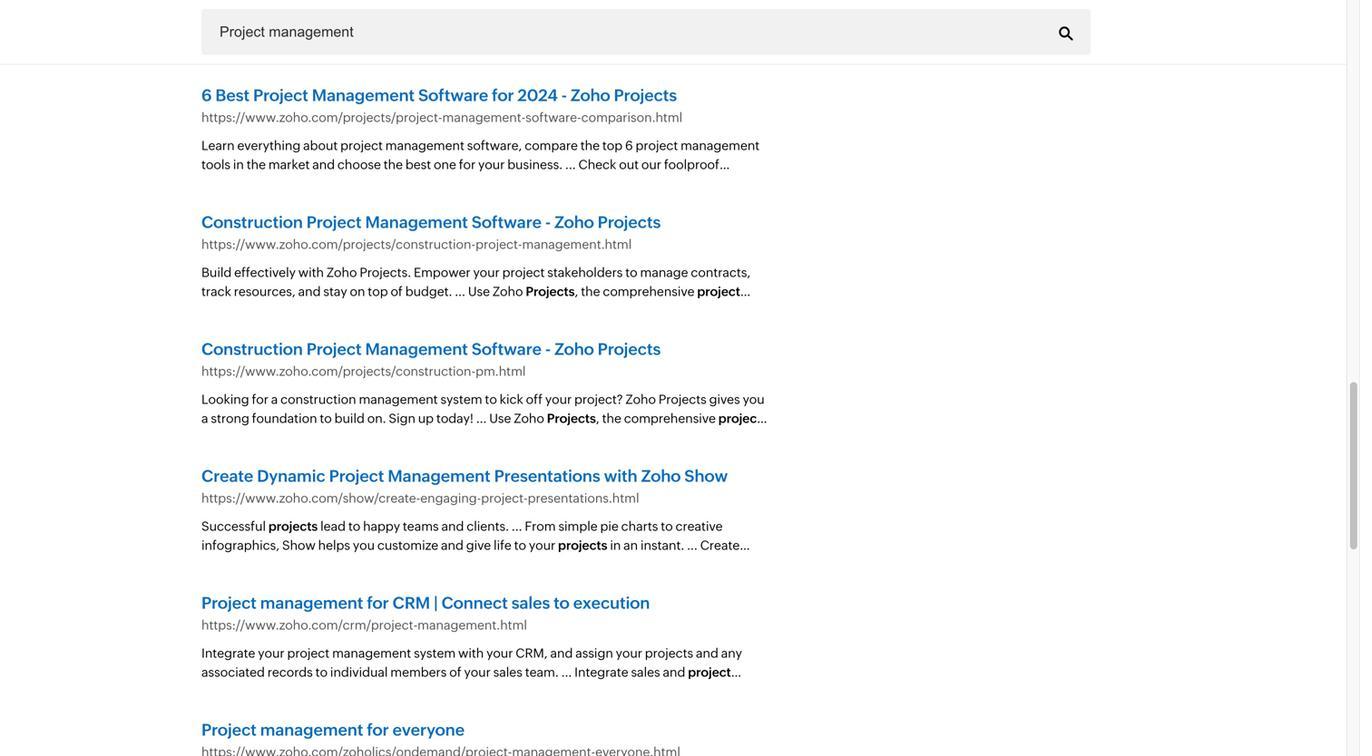 Task type: vqa. For each thing, say whether or not it's contained in the screenshot.
the middle That
yes



Task type: locate. For each thing, give the bounding box(es) containing it.
of inside projects , the comprehensive project that stand the test of time. ... construction
[[755, 431, 767, 445]]

1 vertical spatial use
[[489, 411, 511, 426]]

0 vertical spatial tools
[[201, 157, 230, 172]]

management inside hybrid project management combines the best of classical and agile methods to create a new flexible and collaborative approach to managing hybrid projects. learn more! ...  the hybrid methodology brings your classic and agile teams together to collaborate on your hybrid , some teams set clear milestones and follow a classic approach of completing their tasks sequentially. ... hybrid
[[289, 11, 367, 26]]

project management for everyone
[[201, 721, 465, 740]]

that up managed
[[647, 431, 670, 445]]

2 vertical spatial crm
[[654, 723, 682, 737]]

construction inside have multiple moving parts that need to be managed simultaneously, and a construction
[[331, 469, 406, 483]]

your inside build effectively with zoho projects. empower your project stakeholders to manage contracts, track resources, and stay on top of budget. ... use zoho
[[473, 265, 500, 280]]

1 vertical spatial projects
[[558, 538, 607, 553]]

1 vertical spatial in
[[610, 538, 621, 553]]

project down informative
[[201, 594, 257, 613]]

that
[[201, 196, 225, 210], [647, 431, 670, 445], [541, 450, 565, 464]]

management down crm. at the left bottom
[[260, 721, 363, 740]]

a inside the has all the features a traditional practitioner may look for, like portfolio
[[502, 196, 509, 210]]

1 horizontal spatial hybrid
[[324, 107, 364, 121]]

tools up successful
[[201, 488, 230, 502]]

traditional
[[511, 196, 571, 210]]

software up https://www.zoho.com/projects/project-management-software-comparison.html link
[[418, 86, 488, 105]]

learn everything about project management software, compare the top 6 project management tools in the market and choose the best one for your business. ... check out our foolproof comparison of the top that matter. ... microsoft
[[201, 138, 760, 210]]

to up projects , the comprehensive project
[[625, 265, 637, 280]]

business
[[422, 723, 474, 737]]

0 vertical spatial crm
[[235, 342, 263, 356]]

tasks
[[201, 107, 231, 121]]

integrate
[[201, 646, 255, 661], [574, 665, 628, 680]]

crm inside project management for crm | connect sales to execution https://www.zoho.com/crm/project-management.html
[[392, 594, 430, 613]]

software, down make
[[330, 742, 385, 756]]

2 horizontal spatial on
[[642, 704, 658, 718]]

0 vertical spatial -
[[561, 86, 567, 105]]

team.
[[525, 665, 559, 680]]

- for construction project management software - zoho projects https://www.zoho.com/projects/construction-pm.html
[[545, 340, 551, 359]]

software, inside the learn everything about project management software, compare the top 6 project management tools in the market and choose the best one for your business. ... check out our foolproof comparison of the top that matter. ... microsoft
[[467, 138, 522, 153]]

zoho down traditional
[[554, 213, 594, 232]]

0 vertical spatial are
[[697, 469, 716, 483]]

your up better
[[381, 704, 407, 718]]

, inside hybrid project management combines the best of classical and agile methods to create a new flexible and collaborative approach to managing hybrid projects. learn more! ...  the hybrid methodology brings your classic and agile teams together to collaborate on your hybrid , some teams set clear milestones and follow a classic approach of completing their tasks sequentially. ... hybrid
[[282, 88, 285, 102]]

0 vertical spatial project-
[[476, 237, 522, 252]]

maps
[[446, 342, 479, 356]]

manage
[[640, 265, 688, 280]]

projects
[[614, 86, 677, 105], [598, 213, 661, 232], [526, 284, 575, 299], [598, 340, 661, 359], [659, 392, 707, 407], [547, 411, 596, 426]]

, left 'some'
[[282, 88, 285, 102]]

... right team.
[[561, 665, 572, 680]]

that inside projects , the comprehensive project that stand the test of time. ... construction
[[647, 431, 670, 445]]

that up tool
[[541, 450, 565, 464]]

2 horizontal spatial crm
[[654, 723, 682, 737]]

project up out
[[636, 138, 678, 153]]

any
[[721, 646, 742, 661]]

set
[[362, 88, 379, 102]]

project down have
[[329, 467, 384, 486]]

empower
[[414, 265, 470, 280]]

0 vertical spatial construction
[[201, 213, 303, 232]]

effectively
[[234, 265, 296, 280]]

-
[[561, 86, 567, 105], [545, 213, 551, 232], [545, 340, 551, 359]]

2 https://www.zoho.com/projects/construction- from the top
[[201, 364, 476, 379]]

projects down project?
[[547, 411, 596, 426]]

1 horizontal spatial classic
[[554, 88, 593, 102]]

sales,
[[410, 704, 443, 718]]

there
[[661, 469, 695, 483]]

completing
[[670, 88, 739, 102]]

https://www.zoho.com/show/create-engaging-project-presentations.html link
[[201, 491, 639, 508]]

1 https://www.zoho.com/projects/construction- from the top
[[201, 237, 476, 252]]

1 horizontal spatial 6
[[625, 138, 633, 153]]

0 vertical spatial in
[[233, 157, 244, 172]]

zoho up software-
[[571, 86, 610, 105]]

of right test
[[755, 431, 767, 445]]

and inside have multiple moving parts that need to be managed simultaneously, and a construction
[[296, 469, 319, 483]]

0 horizontal spatial that
[[201, 196, 225, 210]]

agile
[[573, 11, 603, 26], [549, 49, 579, 64]]

management.html
[[522, 237, 632, 252], [418, 618, 527, 633]]

1 vertical spatial integrate
[[574, 665, 628, 680]]

0 vertical spatial construction project management software - zoho projects link
[[201, 213, 661, 232]]

1 horizontal spatial on
[[350, 284, 365, 299]]

everything
[[237, 138, 301, 153]]

are inside teams are on the same page and help your sales team make better business decisions by integrating zoho crm with our software, zoho
[[621, 704, 640, 718]]

1 vertical spatial learn
[[201, 138, 235, 153]]

1 vertical spatial project-
[[481, 491, 528, 506]]

stand
[[673, 431, 706, 445]]

software, inside teams are on the same page and help your sales team make better business decisions by integrating zoho crm with our software, zoho
[[330, 742, 385, 756]]

2 vertical spatial that
[[541, 450, 565, 464]]

relevant
[[663, 342, 710, 356]]

of
[[481, 11, 493, 26], [656, 88, 668, 102], [275, 176, 287, 191], [391, 284, 403, 299], [755, 431, 767, 445], [449, 665, 461, 680]]

deal
[[727, 685, 753, 699]]

to left kick
[[485, 392, 497, 407]]

0 horizontal spatial you
[[353, 538, 375, 553]]

of down projects.
[[391, 284, 403, 299]]

https://www.zoho.com/projects/construction- inside 'construction project management software - zoho projects https://www.zoho.com/projects/construction-project-management.html'
[[201, 237, 476, 252]]

out
[[619, 157, 639, 172]]

0 vertical spatial top
[[602, 138, 623, 153]]

and inside project the moment a deal closes in your crm. make sure your sales, marketing, and
[[512, 704, 534, 718]]

1 vertical spatial hybrid
[[324, 107, 364, 121]]

... inside the 'tool does just that. ... there are many tools available for'
[[648, 469, 659, 483]]

- inside construction project management software - zoho projects https://www.zoho.com/projects/construction-pm.html
[[545, 340, 551, 359]]

and
[[548, 11, 571, 26], [247, 30, 270, 45], [524, 49, 547, 64], [480, 88, 503, 102], [312, 157, 335, 172], [628, 215, 651, 229], [298, 284, 321, 299], [296, 469, 319, 483], [441, 519, 464, 534], [441, 538, 463, 553], [550, 646, 573, 661], [696, 646, 718, 661], [663, 665, 685, 680], [512, 704, 534, 718], [201, 723, 224, 737]]

simple
[[558, 519, 598, 534]]

... down 'some'
[[311, 107, 321, 121]]

learn down tasks
[[201, 138, 235, 153]]

use down kick
[[489, 411, 511, 426]]

execution
[[573, 594, 650, 613]]

1 vertical spatial top
[[311, 176, 332, 191]]

2 vertical spatial projects
[[645, 646, 693, 661]]

and left stay
[[298, 284, 321, 299]]

in an instant. ... create informative
[[201, 538, 740, 572]]

to down the
[[675, 49, 687, 64]]

that up practitioner at left top
[[201, 196, 225, 210]]

software inside construction project management software - zoho projects https://www.zoho.com/projects/construction-pm.html
[[472, 340, 542, 359]]

by
[[535, 723, 550, 737]]

and up management-
[[480, 88, 503, 102]]

for up 'foundation'
[[252, 392, 268, 407]]

https://www.zoho.com/projects/construction-pm.html link
[[201, 364, 526, 381]]

management.html inside 'construction project management software - zoho projects https://www.zoho.com/projects/construction-project-management.html'
[[522, 237, 632, 252]]

0 horizontal spatial software,
[[330, 742, 385, 756]]

management up individual
[[332, 646, 411, 661]]

same
[[682, 704, 714, 718]]

project down closes
[[201, 721, 257, 740]]

1 vertical spatial software
[[472, 213, 542, 232]]

project management for crm | connect sales to execution link
[[201, 594, 650, 613]]

informative
[[201, 558, 269, 572]]

1 vertical spatial approach
[[596, 88, 653, 102]]

crm inside teams are on the same page and help your sales team make better business decisions by integrating zoho crm with our software, zoho
[[654, 723, 682, 737]]

with inside teams are on the same page and help your sales team make better business decisions by integrating zoho crm with our software, zoho
[[685, 723, 710, 737]]

software,
[[467, 138, 522, 153], [330, 742, 385, 756]]

1 horizontal spatial top
[[368, 284, 388, 299]]

associated
[[201, 665, 265, 680]]

your right empower
[[473, 265, 500, 280]]

project up moment
[[688, 665, 731, 680]]

1 vertical spatial https://www.zoho.com/projects/construction-
[[201, 364, 476, 379]]

sales inside teams are on the same page and help your sales team make better business decisions by integrating zoho crm with our software, zoho
[[284, 723, 314, 737]]

hybrid
[[201, 11, 241, 26], [324, 107, 364, 121]]

your inside teams are on the same page and help your sales team make better business decisions by integrating zoho crm with our software, zoho
[[255, 723, 282, 737]]

create dynamic project management presentations with zoho show https://www.zoho.com/show/create-engaging-project-presentations.html
[[201, 467, 728, 506]]

methods
[[606, 11, 659, 26]]

1 vertical spatial on
[[350, 284, 365, 299]]

1 vertical spatial create
[[700, 538, 740, 553]]

learn
[[584, 30, 617, 45], [201, 138, 235, 153]]

0 horizontal spatial classic
[[482, 49, 522, 64]]

management for construction project management software - zoho projects https://www.zoho.com/projects/construction-pm.html
[[365, 340, 468, 359]]

0 vertical spatial you
[[743, 392, 765, 407]]

you inside looking for a construction management system to kick off your project? zoho projects gives you a strong foundation to build on. sign up today! ... use zoho
[[743, 392, 765, 407]]

strong
[[211, 411, 249, 426]]

and up projects.
[[548, 11, 571, 26]]

projects down out
[[598, 213, 661, 232]]

our
[[641, 157, 661, 172], [713, 723, 733, 737]]

construction project management software - zoho projects https://www.zoho.com/projects/construction-pm.html
[[201, 340, 661, 379]]

0 vertical spatial projects
[[268, 519, 318, 534]]

2 vertical spatial -
[[545, 340, 551, 359]]

use inside looking for a construction management system to kick off your project? zoho projects gives you a strong foundation to build on. sign up today! ... use zoho
[[489, 411, 511, 426]]

show inside create dynamic project management presentations with zoho show https://www.zoho.com/show/create-engaging-project-presentations.html
[[684, 467, 728, 486]]

https://www.zoho.com/projects/construction- down integration
[[201, 364, 476, 379]]

0 vertical spatial system
[[440, 392, 482, 407]]

0 vertical spatial learn
[[584, 30, 617, 45]]

software for construction project management software - zoho projects https://www.zoho.com/projects/construction-project-management.html
[[472, 213, 542, 232]]

0 vertical spatial on
[[201, 68, 217, 83]]

decisions
[[476, 723, 533, 737]]

2 horizontal spatial top
[[602, 138, 623, 153]]

1 vertical spatial construction
[[201, 340, 303, 359]]

1 horizontal spatial crm
[[392, 594, 430, 613]]

0 horizontal spatial best
[[405, 157, 431, 172]]

with up project the moment a deal closes in your crm. make sure your sales, marketing, and
[[458, 646, 484, 661]]

use inside build effectively with zoho projects. empower your project stakeholders to manage contracts, track resources, and stay on top of budget. ... use zoho
[[468, 284, 490, 299]]

and left budget
[[628, 215, 651, 229]]

to inside have multiple moving parts that need to be managed simultaneously, and a construction
[[600, 450, 612, 464]]

0 horizontal spatial create
[[201, 467, 253, 486]]

to right records
[[315, 665, 328, 680]]

a inside have multiple moving parts that need to be managed simultaneously, and a construction
[[321, 469, 328, 483]]

portfolio
[[374, 215, 425, 229]]

the
[[670, 30, 692, 45]]

2 vertical spatial top
[[368, 284, 388, 299]]

6 inside 6 best project management software for 2024 - zoho projects https://www.zoho.com/projects/project-management-software-comparison.html
[[201, 86, 212, 105]]

your down from
[[529, 538, 555, 553]]

that inside the learn everything about project management software, compare the top 6 project management tools in the market and choose the best one for your business. ... check out our foolproof comparison of the top that matter. ... microsoft
[[201, 196, 225, 210]]

crm,
[[516, 646, 548, 661]]

your up marketing,
[[464, 665, 491, 680]]

https://www.zoho.com/projects/construction- for construction project management software - zoho projects https://www.zoho.com/projects/construction-project-management.html
[[201, 237, 476, 252]]

with inside integrate your project management system with your crm, and assign your projects and any associated records to individual members of your sales team. ...  integrate sales and
[[458, 646, 484, 661]]

0 horizontal spatial our
[[641, 157, 661, 172]]

1 horizontal spatial that
[[541, 450, 565, 464]]

1 vertical spatial our
[[713, 723, 733, 737]]

0 horizontal spatial learn
[[201, 138, 235, 153]]

the inside project the moment a deal closes in your crm. make sure your sales, marketing, and
[[643, 685, 663, 699]]

in inside project the moment a deal closes in your crm. make sure your sales, marketing, and
[[241, 704, 252, 718]]

... down empower
[[455, 284, 465, 299]]

managed
[[632, 450, 689, 464]]

6 up out
[[625, 138, 633, 153]]

construction inside 'construction project management software - zoho projects https://www.zoho.com/projects/construction-project-management.html'
[[201, 213, 303, 232]]

1 vertical spatial tools
[[201, 488, 230, 502]]

management up https://www.zoho.com/crm/project-
[[260, 594, 363, 613]]

top down projects.
[[368, 284, 388, 299]]

with inside create dynamic project management presentations with zoho show https://www.zoho.com/show/create-engaging-project-presentations.html
[[604, 467, 638, 486]]

management up collaborative
[[289, 11, 367, 26]]

project inside 'construction project management software - zoho projects https://www.zoho.com/projects/construction-project-management.html'
[[306, 213, 362, 232]]

that.
[[618, 469, 645, 483]]

2 vertical spatial software
[[472, 340, 542, 359]]

0 horizontal spatial projects
[[268, 519, 318, 534]]

the right all
[[429, 196, 448, 210]]

6 up tasks
[[201, 86, 212, 105]]

approach
[[351, 30, 408, 45], [596, 88, 653, 102]]

projects up moment
[[645, 646, 693, 661]]

0 vertical spatial best
[[453, 11, 478, 26]]

have multiple moving parts that need to be managed simultaneously, and a construction
[[201, 450, 689, 483]]

1 horizontal spatial learn
[[584, 30, 617, 45]]

to left execution
[[554, 594, 570, 613]]

0 horizontal spatial integrate
[[201, 646, 255, 661]]

0 vertical spatial https://www.zoho.com/projects/construction-
[[201, 237, 476, 252]]

you
[[743, 392, 765, 407], [353, 538, 375, 553]]

you down 'happy'
[[353, 538, 375, 553]]

crm inside the . ... zoho crm integration with zoho
[[235, 342, 263, 356]]

construction
[[201, 213, 303, 232], [201, 340, 303, 359], [247, 450, 325, 464]]

build effectively with zoho projects. empower your project stakeholders to manage contracts, track resources, and stay on top of budget. ... use zoho
[[201, 265, 751, 299]]

2 horizontal spatial that
[[647, 431, 670, 445]]

0 horizontal spatial show
[[282, 538, 316, 553]]

of right members
[[449, 665, 461, 680]]

integrating
[[552, 723, 618, 737]]

business.
[[507, 157, 563, 172]]

project
[[244, 11, 286, 26], [253, 86, 308, 105], [306, 213, 362, 232], [306, 340, 362, 359], [329, 467, 384, 486], [201, 594, 257, 613], [201, 721, 257, 740]]

help
[[227, 723, 253, 737]]

... left from
[[512, 519, 522, 534]]

matter.
[[227, 196, 270, 210]]

in inside in an instant. ... create informative
[[610, 538, 621, 553]]

https://www.zoho.com/projects/construction- inside construction project management software - zoho projects https://www.zoho.com/projects/construction-pm.html
[[201, 364, 476, 379]]

in up comparison
[[233, 157, 244, 172]]

0 vertical spatial that
[[201, 196, 225, 210]]

project
[[340, 138, 383, 153], [636, 138, 678, 153], [502, 265, 545, 280], [697, 284, 740, 299], [718, 411, 762, 426], [287, 646, 330, 661], [688, 665, 731, 680]]

1 horizontal spatial best
[[453, 11, 478, 26]]

make
[[349, 723, 381, 737]]

... up simultaneously,
[[234, 450, 245, 464]]

project- up clients.
[[481, 491, 528, 506]]

management inside project management for crm | connect sales to execution https://www.zoho.com/crm/project-management.html
[[260, 594, 363, 613]]

0 vertical spatial software,
[[467, 138, 522, 153]]

clear
[[382, 88, 411, 102]]

project inside 6 best project management software for 2024 - zoho projects https://www.zoho.com/projects/project-management-software-comparison.html
[[253, 86, 308, 105]]

your right help
[[255, 723, 282, 737]]

0 horizontal spatial approach
[[351, 30, 408, 45]]

0 vertical spatial create
[[201, 467, 253, 486]]

for inside the 'tool does just that. ... there are many tools available for'
[[287, 488, 304, 502]]

2 vertical spatial construction
[[331, 469, 406, 483]]

and left give
[[441, 538, 463, 553]]

management down multiple
[[388, 467, 491, 486]]

integrate down assign
[[574, 665, 628, 680]]

software
[[418, 86, 488, 105], [472, 213, 542, 232], [472, 340, 542, 359]]

2 tools from the top
[[201, 488, 230, 502]]

the left moment
[[643, 685, 663, 699]]

on
[[201, 68, 217, 83], [350, 284, 365, 299], [642, 704, 658, 718]]

... up may
[[272, 196, 283, 210]]

construction for construction project management software - zoho projects https://www.zoho.com/projects/construction-pm.html
[[201, 340, 303, 359]]

0 horizontal spatial top
[[311, 176, 332, 191]]

1 construction project management software - zoho projects link from the top
[[201, 213, 661, 232]]

1 vertical spatial are
[[621, 704, 640, 718]]

with for crm
[[333, 342, 359, 356]]

1 vertical spatial management.html
[[418, 618, 527, 633]]

your inside the learn everything about project management software, compare the top 6 project management tools in the market and choose the best one for your business. ... check out our foolproof comparison of the top that matter. ... microsoft
[[478, 157, 505, 172]]

integrate your project management system with your crm, and assign your projects and any associated records to individual members of your sales team. ...  integrate sales and
[[201, 646, 742, 680]]

- inside 'construction project management software - zoho projects https://www.zoho.com/projects/construction-project-management.html'
[[545, 213, 551, 232]]

on inside hybrid project management combines the best of classical and agile methods to create a new flexible and collaborative approach to managing hybrid projects. learn more! ...  the hybrid methodology brings your classic and agile teams together to collaborate on your hybrid , some teams set clear milestones and follow a classic approach of completing their tasks sequentially. ... hybrid
[[201, 68, 217, 83]]

project inside hybrid project management combines the best of classical and agile methods to create a new flexible and collaborative approach to managing hybrid projects. learn more! ...  the hybrid methodology brings your classic and agile teams together to collaborate on your hybrid , some teams set clear milestones and follow a classic approach of completing their tasks sequentially. ... hybrid
[[244, 11, 286, 26]]

in up help
[[241, 704, 252, 718]]

2 horizontal spatial hybrid
[[694, 30, 733, 45]]

1 horizontal spatial our
[[713, 723, 733, 737]]

available
[[233, 488, 285, 502]]

a inside project the moment a deal closes in your crm. make sure your sales, marketing, and
[[718, 685, 725, 699]]

1 vertical spatial that
[[647, 431, 670, 445]]

management down methodology
[[312, 86, 415, 105]]

tools inside the 'tool does just that. ... there are many tools available for'
[[201, 488, 230, 502]]

the down stakeholders
[[581, 284, 600, 299]]

comprehensive for projects , the comprehensive project
[[603, 284, 695, 299]]

1 horizontal spatial hybrid
[[488, 30, 526, 45]]

our right out
[[641, 157, 661, 172]]

the down moment
[[660, 704, 680, 718]]

create dynamic project management presentations with zoho show link
[[201, 467, 728, 486]]

classic up software-
[[554, 88, 593, 102]]

are left same
[[621, 704, 640, 718]]

construction project management software - zoho projects link for construction project management software - zoho projects https://www.zoho.com/projects/construction-project-management.html
[[201, 213, 661, 232]]

projects inside 6 best project management software for 2024 - zoho projects https://www.zoho.com/projects/project-management-software-comparison.html
[[614, 86, 677, 105]]

sales down execution
[[631, 665, 660, 680]]

1 horizontal spatial create
[[700, 538, 740, 553]]

construction up dynamic
[[247, 450, 325, 464]]

the inside hybrid project management combines the best of classical and agile methods to create a new flexible and collaborative approach to managing hybrid projects. learn more! ...  the hybrid methodology brings your classic and agile teams together to collaborate on your hybrid , some teams set clear milestones and follow a classic approach of completing their tasks sequentially. ... hybrid
[[431, 11, 450, 26]]

create
[[201, 467, 253, 486], [700, 538, 740, 553]]

zoho inside create dynamic project management presentations with zoho show https://www.zoho.com/show/create-engaging-project-presentations.html
[[641, 467, 681, 486]]

sequentially.
[[234, 107, 308, 121]]

projects.
[[360, 265, 411, 280]]

agile up projects.
[[573, 11, 603, 26]]

construction inside construction project management software - zoho projects https://www.zoho.com/projects/construction-pm.html
[[201, 340, 303, 359]]

projects inside construction project management software - zoho projects https://www.zoho.com/projects/construction-pm.html
[[598, 340, 661, 359]]

project management for everyone link
[[201, 721, 465, 740]]

0 vertical spatial our
[[641, 157, 661, 172]]

zoho
[[571, 86, 610, 105], [554, 213, 594, 232], [326, 265, 357, 280], [493, 284, 523, 299], [554, 340, 594, 359], [201, 342, 232, 356], [362, 342, 392, 356], [625, 392, 656, 407], [514, 411, 544, 426], [641, 467, 681, 486], [620, 723, 651, 737], [388, 742, 418, 756]]

1 horizontal spatial you
[[743, 392, 765, 407]]

0 horizontal spatial crm
[[235, 342, 263, 356]]

top inside build effectively with zoho projects. empower your project stakeholders to manage contracts, track resources, and stay on top of budget. ... use zoho
[[368, 284, 388, 299]]

marketing,
[[445, 704, 509, 718]]

comprehensive
[[603, 284, 695, 299], [624, 411, 716, 426]]

software inside 'construction project management software - zoho projects https://www.zoho.com/projects/construction-project-management.html'
[[472, 213, 542, 232]]

tools inside the learn everything about project management software, compare the top 6 project management tools in the market and choose the best one for your business. ... check out our foolproof comparison of the top that matter. ... microsoft
[[201, 157, 230, 172]]

a left strong
[[201, 411, 208, 426]]

1 tools from the top
[[201, 157, 230, 172]]

sure
[[353, 704, 378, 718]]

use down empower
[[468, 284, 490, 299]]

, down traditional
[[508, 215, 514, 229]]

project down microsoft at the top left of the page
[[306, 213, 362, 232]]

1 vertical spatial you
[[353, 538, 375, 553]]

0 vertical spatial hybrid
[[201, 11, 241, 26]]

... inside the . ... zoho crm integration with zoho
[[748, 323, 759, 337]]

management.html down connect
[[418, 618, 527, 633]]

teams inside lead to happy teams and clients. ... from simple pie charts to creative infographics, show helps you customize and give life to your
[[403, 519, 439, 534]]

project inside construction project management software - zoho projects https://www.zoho.com/projects/construction-pm.html
[[306, 340, 362, 359]]

with for management
[[458, 646, 484, 661]]

1 vertical spatial system
[[414, 646, 456, 661]]

sales up crm,
[[511, 594, 550, 613]]

2 horizontal spatial projects
[[645, 646, 693, 661]]

0 horizontal spatial on
[[201, 68, 217, 83]]

on inside teams are on the same page and help your sales team make better business decisions by integrating zoho crm with our software, zoho
[[642, 704, 658, 718]]

hybrid down classical
[[488, 30, 526, 45]]

construction project management software - zoho projects link for construction project management software - zoho projects https://www.zoho.com/projects/construction-pm.html
[[201, 340, 661, 359]]

1 vertical spatial best
[[405, 157, 431, 172]]

with up https://www.zoho.com/projects/construction-pm.html link
[[333, 342, 359, 356]]

1 vertical spatial 6
[[625, 138, 633, 153]]

the up managing
[[431, 11, 450, 26]]

Search pages... text field
[[201, 9, 1091, 55]]

pie
[[600, 519, 619, 534]]

2 vertical spatial in
[[241, 704, 252, 718]]

1 vertical spatial agile
[[549, 49, 579, 64]]

0 vertical spatial software
[[418, 86, 488, 105]]

projects inside projects , the comprehensive project that stand the test of time. ... construction
[[547, 411, 596, 426]]

crm down moment
[[654, 723, 682, 737]]

2 construction project management software - zoho projects link from the top
[[201, 340, 661, 359]]

like
[[351, 215, 371, 229]]

management inside 'construction project management software - zoho projects https://www.zoho.com/projects/construction-project-management.html'
[[365, 213, 468, 232]]

create
[[676, 11, 713, 26]]

management up sign
[[359, 392, 438, 407]]

parts
[[509, 450, 539, 464]]

construction up build
[[281, 392, 356, 407]]

1 vertical spatial software,
[[330, 742, 385, 756]]

classic down classical
[[482, 49, 522, 64]]

0 vertical spatial construction
[[511, 342, 586, 356]]

learn inside the learn everything about project management software, compare the top 6 project management tools in the market and choose the best one for your business. ... check out our foolproof comparison of the top that matter. ... microsoft
[[201, 138, 235, 153]]

teams left 'together'
[[582, 49, 618, 64]]

and inside teams are on the same page and help your sales team make better business decisions by integrating zoho crm with our software, zoho
[[201, 723, 224, 737]]

0 vertical spatial 6
[[201, 86, 212, 105]]

1 horizontal spatial software,
[[467, 138, 522, 153]]

an
[[623, 538, 638, 553]]

scheduling
[[560, 215, 625, 229]]

construction project management software - zoho projects link down all
[[201, 213, 661, 232]]

0 vertical spatial show
[[684, 467, 728, 486]]

software for construction project management software - zoho projects https://www.zoho.com/projects/construction-pm.html
[[472, 340, 542, 359]]

1 vertical spatial construction project management software - zoho projects link
[[201, 340, 661, 359]]

|
[[434, 594, 438, 613]]

management inside 6 best project management software for 2024 - zoho projects https://www.zoho.com/projects/project-management-software-comparison.html
[[312, 86, 415, 105]]

management up https://www.zoho.com/projects/construction-pm.html link
[[365, 340, 468, 359]]



Task type: describe. For each thing, give the bounding box(es) containing it.
a up software-
[[544, 88, 551, 102]]

for inside the learn everything about project management software, compare the top 6 project management tools in the market and choose the best one for your business. ... check out our foolproof comparison of the top that matter. ... microsoft
[[459, 157, 476, 172]]

the inside the has all the features a traditional practitioner may look for, like portfolio
[[429, 196, 448, 210]]

your inside looking for a construction management system to kick off your project? zoho projects gives you a strong foundation to build on. sign up today! ... use zoho
[[545, 392, 572, 407]]

... inside lead to happy teams and clients. ... from simple pie charts to creative infographics, show helps you customize and give life to your
[[512, 519, 522, 534]]

contracts,
[[691, 265, 751, 280]]

https://www.zoho.com/show/create-
[[201, 491, 420, 506]]

with for management
[[604, 467, 638, 486]]

management inside integrate your project management system with your crm, and assign your projects and any associated records to individual members of your sales team. ...  integrate sales and
[[332, 646, 411, 661]]

projects down stakeholders
[[526, 284, 575, 299]]

zoho down better
[[388, 742, 418, 756]]

you inside lead to happy teams and clients. ... from simple pie charts to creative infographics, show helps you customize and give life to your
[[353, 538, 375, 553]]

to right the life
[[514, 538, 526, 553]]

sales down crm,
[[493, 665, 522, 680]]

that inside have multiple moving parts that need to be managed simultaneously, and a construction
[[541, 450, 565, 464]]

... left the
[[657, 30, 667, 45]]

of inside build effectively with zoho projects. empower your project stakeholders to manage contracts, track resources, and stay on top of budget. ... use zoho
[[391, 284, 403, 299]]

a up 'foundation'
[[271, 392, 278, 407]]

1 horizontal spatial integrate
[[574, 665, 628, 680]]

foolproof
[[664, 157, 719, 172]]

some
[[288, 88, 320, 102]]

to up instant.
[[661, 519, 673, 534]]

and up team.
[[550, 646, 573, 661]]

helps
[[318, 538, 350, 553]]

for inside 6 best project management software for 2024 - zoho projects https://www.zoho.com/projects/project-management-software-comparison.html
[[492, 86, 514, 105]]

hybrid project management combines the best of classical and agile methods to create a new flexible and collaborative approach to managing hybrid projects. learn more! ...  the hybrid methodology brings your classic and agile teams together to collaborate on your hybrid , some teams set clear milestones and follow a classic approach of completing their tasks sequentially. ... hybrid
[[201, 11, 769, 121]]

collaborate
[[689, 49, 756, 64]]

in inside the learn everything about project management software, compare the top 6 project management tools in the market and choose the best one for your business. ... check out our foolproof comparison of the top that matter. ... microsoft
[[233, 157, 244, 172]]

multiple
[[410, 450, 459, 464]]

to right lead
[[348, 519, 360, 534]]

has all the features a traditional practitioner may look for, like portfolio
[[201, 196, 574, 229]]

... left the check on the left of page
[[565, 157, 576, 172]]

on inside build effectively with zoho projects. empower your project stakeholders to manage contracts, track resources, and stay on top of budget. ... use zoho
[[350, 284, 365, 299]]

project up choose
[[340, 138, 383, 153]]

management for construction project management software - zoho projects https://www.zoho.com/projects/construction-project-management.html
[[365, 213, 468, 232]]

best inside the learn everything about project management software, compare the top 6 project management tools in the market and choose the best one for your business. ... check out our foolproof comparison of the top that matter. ... microsoft
[[405, 157, 431, 172]]

management inside create dynamic project management presentations with zoho show https://www.zoho.com/show/create-engaging-project-presentations.html
[[388, 467, 491, 486]]

infographics,
[[201, 538, 280, 553]]

to inside integrate your project management system with your crm, and assign your projects and any associated records to individual members of your sales team. ...  integrate sales and
[[315, 665, 328, 680]]

and inside the learn everything about project management software, compare the top 6 project management tools in the market and choose the best one for your business. ... check out our foolproof comparison of the top that matter. ... microsoft
[[312, 157, 335, 172]]

zoho up the . ... zoho crm integration with zoho
[[493, 284, 523, 299]]

project down the contracts,
[[697, 284, 740, 299]]

be
[[615, 450, 630, 464]]

0 vertical spatial agile
[[573, 11, 603, 26]]

methodology
[[330, 49, 410, 64]]

your inside lead to happy teams and clients. ... from simple pie charts to creative infographics, show helps you customize and give life to your
[[529, 538, 555, 553]]

look
[[301, 215, 326, 229]]

to left relevant
[[648, 342, 660, 356]]

teams left set
[[323, 88, 359, 102]]

... inside looking for a construction management system to kick off your project? zoho projects gives you a strong foundation to build on. sign up today! ... use zoho
[[476, 411, 487, 426]]

the down everything
[[247, 157, 266, 172]]

comparison
[[201, 176, 272, 191]]

construction inside looking for a construction management system to kick off your project? zoho projects gives you a strong foundation to build on. sign up today! ... use zoho
[[281, 392, 356, 407]]

practitioner
[[201, 215, 271, 229]]

zoho inside 'construction project management software - zoho projects https://www.zoho.com/projects/construction-project-management.html'
[[554, 213, 594, 232]]

best inside hybrid project management combines the best of classical and agile methods to create a new flexible and collaborative approach to managing hybrid projects. learn more! ...  the hybrid methodology brings your classic and agile teams together to collaborate on your hybrid , some teams set clear milestones and follow a classic approach of completing their tasks sequentially. ... hybrid
[[453, 11, 478, 26]]

track
[[201, 284, 231, 299]]

together
[[621, 49, 672, 64]]

construction for construction project management software - zoho projects https://www.zoho.com/projects/construction-project-management.html
[[201, 213, 303, 232]]

project inside project management for crm | connect sales to execution https://www.zoho.com/crm/project-management.html
[[201, 594, 257, 613]]

for down sure
[[367, 721, 389, 740]]

build
[[201, 265, 232, 280]]

the up the check on the left of page
[[580, 138, 600, 153]]

our inside teams are on the same page and help your sales team make better business decisions by integrating zoho crm with our software, zoho
[[713, 723, 733, 737]]

their
[[741, 88, 769, 102]]

many
[[719, 469, 751, 483]]

sales inside project management for crm | connect sales to execution https://www.zoho.com/crm/project-management.html
[[511, 594, 550, 613]]

combines
[[370, 11, 428, 26]]

to up brings
[[411, 30, 423, 45]]

scheduling and budget
[[557, 215, 697, 229]]

pm.html
[[476, 364, 526, 379]]

your left crm,
[[486, 646, 513, 661]]

projects inside 'construction project management software - zoho projects https://www.zoho.com/projects/construction-project-management.html'
[[598, 213, 661, 232]]

learn inside hybrid project management combines the best of classical and agile methods to create a new flexible and collaborative approach to managing hybrid projects. learn more! ...  the hybrid methodology brings your classic and agile teams together to collaborate on your hybrid , some teams set clear milestones and follow a classic approach of completing their tasks sequentially. ... hybrid
[[584, 30, 617, 45]]

compare
[[525, 138, 578, 153]]

project inside create dynamic project management presentations with zoho show https://www.zoho.com/show/create-engaging-project-presentations.html
[[329, 467, 384, 486]]

your up records
[[258, 646, 285, 661]]

comprehensive for projects , the comprehensive project that stand the test of time. ... construction
[[624, 411, 716, 426]]

moving
[[461, 450, 506, 464]]

the inside teams are on the same page and help your sales team make better business decisions by integrating zoho crm with our software, zoho
[[660, 704, 680, 718]]

for inside looking for a construction management system to kick off your project? zoho projects gives you a strong foundation to build on. sign up today! ... use zoho
[[252, 392, 268, 407]]

microsoft
[[286, 196, 342, 210]]

new
[[725, 11, 751, 26]]

on.
[[367, 411, 386, 426]]

project inside projects , the comprehensive project that stand the test of time. ... construction
[[718, 411, 762, 426]]

project inside build effectively with zoho projects. empower your project stakeholders to manage contracts, track resources, and stay on top of budget. ... use zoho
[[502, 265, 545, 280]]

tool does just that. ... there are many tools available for
[[201, 469, 751, 502]]

collaborative
[[272, 30, 349, 45]]

and right the flexible
[[247, 30, 270, 45]]

0 vertical spatial integrate
[[201, 646, 255, 661]]

to inside project management for crm | connect sales to execution https://www.zoho.com/crm/project-management.html
[[554, 594, 570, 613]]

projects inside looking for a construction management system to kick off your project? zoho projects gives you a strong foundation to build on. sign up today! ... use zoho
[[659, 392, 707, 407]]

milestones
[[413, 88, 478, 102]]

zoho inside construction project management software - zoho projects https://www.zoho.com/projects/construction-pm.html
[[554, 340, 594, 359]]

management up the one
[[385, 138, 464, 153]]

construction project management software - zoho projects https://www.zoho.com/projects/construction-project-management.html
[[201, 213, 661, 252]]

teams are on the same page and help your sales team make better business decisions by integrating zoho crm with our software, zoho
[[201, 704, 747, 756]]

lead to happy teams and clients. ... from simple pie charts to creative infographics, show helps you customize and give life to your
[[201, 519, 723, 553]]

closes
[[201, 704, 239, 718]]

crm for integration
[[235, 342, 263, 356]]

brings
[[412, 49, 450, 64]]

the down project?
[[602, 411, 621, 426]]

create inside in an instant. ... create informative
[[700, 538, 740, 553]]

project- inside create dynamic project management presentations with zoho show https://www.zoho.com/show/create-engaging-project-presentations.html
[[481, 491, 528, 506]]

with inside build effectively with zoho projects. empower your project stakeholders to manage contracts, track resources, and stay on top of budget. ... use zoho
[[298, 265, 324, 280]]

of left classical
[[481, 11, 493, 26]]

of inside the learn everything about project management software, compare the top 6 project management tools in the market and choose the best one for your business. ... check out our foolproof comparison of the top that matter. ... microsoft
[[275, 176, 287, 191]]

crm for |
[[392, 594, 430, 613]]

project- inside 'construction project management software - zoho projects https://www.zoho.com/projects/construction-project-management.html'
[[476, 237, 522, 252]]

charts
[[621, 519, 658, 534]]

classical
[[496, 11, 546, 26]]

https://www.zoho.com/projects/construction- for construction project management software - zoho projects https://www.zoho.com/projects/construction-pm.html
[[201, 364, 476, 379]]

instant.
[[641, 538, 684, 553]]

0 horizontal spatial hybrid
[[201, 11, 241, 26]]

all
[[413, 196, 427, 210]]

time.
[[201, 450, 231, 464]]

the left test
[[708, 431, 728, 445]]

to up the
[[661, 11, 673, 26]]

comparison.html
[[581, 110, 682, 125]]

to inside build effectively with zoho projects. empower your project stakeholders to manage contracts, track resources, and stay on top of budget. ... use zoho
[[625, 265, 637, 280]]

- inside 6 best project management software for 2024 - zoho projects https://www.zoho.com/projects/project-management-software-comparison.html
[[561, 86, 567, 105]]

- for construction project management software - zoho projects https://www.zoho.com/projects/construction-project-management.html
[[545, 213, 551, 232]]

your up "best"
[[219, 68, 246, 83]]

and down projects.
[[524, 49, 547, 64]]

from
[[525, 519, 556, 534]]

and left any
[[696, 646, 718, 661]]

successful
[[201, 519, 266, 534]]

engaging-
[[420, 491, 481, 506]]

project inside integrate your project management system with your crm, and assign your projects and any associated records to individual members of your sales team. ...  integrate sales and
[[287, 646, 330, 661]]

zoho up https://www.zoho.com/projects/construction-pm.html link
[[362, 342, 392, 356]]

teams inside teams are on the same page and help your sales team make better business decisions by integrating zoho crm with our software, zoho
[[583, 704, 619, 718]]

... inside integrate your project management system with your crm, and assign your projects and any associated records to individual members of your sales team. ...  integrate sales and
[[561, 665, 572, 680]]

looking
[[201, 392, 249, 407]]

... inside in an instant. ... create informative
[[687, 538, 698, 553]]

clients.
[[467, 519, 509, 534]]

management.html inside project management for crm | connect sales to execution https://www.zoho.com/crm/project-management.html
[[418, 618, 527, 633]]

the right choose
[[384, 157, 403, 172]]

just
[[595, 469, 616, 483]]

gives
[[709, 392, 740, 407]]

need
[[567, 450, 597, 464]]

a left the new
[[716, 11, 723, 26]]

of inside integrate your project management system with your crm, and assign your projects and any associated records to individual members of your sales team. ...  integrate sales and
[[449, 665, 461, 680]]

project inside project the moment a deal closes in your crm. make sure your sales, marketing, and
[[688, 665, 731, 680]]

create inside create dynamic project management presentations with zoho show https://www.zoho.com/show/create-engaging-project-presentations.html
[[201, 467, 253, 486]]

0 vertical spatial approach
[[351, 30, 408, 45]]

of up the comparison.html
[[656, 88, 668, 102]]

... inside projects , the comprehensive project that stand the test of time. ... construction
[[234, 450, 245, 464]]

... inside build effectively with zoho projects. empower your project stakeholders to manage contracts, track resources, and stay on top of budget. ... use zoho
[[455, 284, 465, 299]]

https://www.zoho.com/projects/construction-project-management.html link
[[201, 237, 632, 254]]

our inside the learn everything about project management software, compare the top 6 project management tools in the market and choose the best one for your business. ... check out our foolproof comparison of the top that matter. ... microsoft
[[641, 157, 661, 172]]

management inside looking for a construction management system to kick off your project? zoho projects gives you a strong foundation to build on. sign up today! ... use zoho
[[359, 392, 438, 407]]

software inside 6 best project management software for 2024 - zoho projects https://www.zoho.com/projects/project-management-software-comparison.html
[[418, 86, 488, 105]]

management-
[[442, 110, 526, 125]]

system inside looking for a construction management system to kick off your project? zoho projects gives you a strong foundation to build on. sign up today! ... use zoho
[[440, 392, 482, 407]]

crm.
[[284, 704, 316, 718]]

assign
[[575, 646, 613, 661]]

project?
[[574, 392, 623, 407]]

construction inside projects , the comprehensive project that stand the test of time. ... construction
[[247, 450, 325, 464]]

simultaneously,
[[201, 469, 293, 483]]

management up foolproof
[[681, 138, 760, 153]]

your down managing
[[453, 49, 479, 64]]

zoho inside 6 best project management software for 2024 - zoho projects https://www.zoho.com/projects/project-management-software-comparison.html
[[571, 86, 610, 105]]

6 inside the learn everything about project management software, compare the top 6 project management tools in the market and choose the best one for your business. ... check out our foolproof comparison of the top that matter. ... microsoft
[[625, 138, 633, 153]]

give
[[466, 538, 491, 553]]

maps your construction contracts to relevant
[[444, 342, 710, 356]]

show inside lead to happy teams and clients. ... from simple pie charts to creative infographics, show helps you customize and give life to your
[[282, 538, 316, 553]]

individual
[[330, 665, 388, 680]]

members
[[390, 665, 447, 680]]

has
[[390, 196, 411, 210]]

2024
[[518, 86, 558, 105]]

management for hybrid project management combines the best of classical and agile methods to create a new flexible and collaborative approach to managing hybrid projects. learn more! ...  the hybrid methodology brings your classic and agile teams together to collaborate on your hybrid , some teams set clear milestones and follow a classic approach of completing their tasks sequentially. ... hybrid
[[289, 11, 367, 26]]

build
[[334, 411, 365, 426]]

flexible
[[201, 30, 244, 45]]

to left build
[[320, 411, 332, 426]]

page
[[716, 704, 747, 718]]

and down 'engaging-'
[[441, 519, 464, 534]]

and inside build effectively with zoho projects. empower your project stakeholders to manage contracts, track resources, and stay on top of budget. ... use zoho
[[298, 284, 321, 299]]

0 vertical spatial classic
[[482, 49, 522, 64]]

off
[[526, 392, 543, 407]]

zoho up stay
[[326, 265, 357, 280]]

the down market
[[289, 176, 309, 191]]

check
[[578, 157, 616, 172]]

your right assign
[[616, 646, 642, 661]]

1 vertical spatial classic
[[554, 88, 593, 102]]

https://www.zoho.com/crm/project-
[[201, 618, 418, 633]]

up
[[418, 411, 434, 426]]

your up pm.html on the left
[[481, 342, 508, 356]]

system inside integrate your project management system with your crm, and assign your projects and any associated records to individual members of your sales team. ...  integrate sales and
[[414, 646, 456, 661]]

budget.
[[405, 284, 452, 299]]

, inside projects , the comprehensive project that stand the test of time. ... construction
[[596, 411, 599, 426]]

are inside the 'tool does just that. ... there are many tools available for'
[[697, 469, 716, 483]]

zoho up looking
[[201, 342, 232, 356]]

and up moment
[[663, 665, 685, 680]]

tool
[[537, 469, 560, 483]]

projects inside integrate your project management system with your crm, and assign your projects and any associated records to individual members of your sales team. ...  integrate sales and
[[645, 646, 693, 661]]

choose
[[337, 157, 381, 172]]

zoho down off
[[514, 411, 544, 426]]

zoho right project?
[[625, 392, 656, 407]]

0 horizontal spatial hybrid
[[249, 68, 287, 83]]

better
[[384, 723, 420, 737]]

1 horizontal spatial approach
[[596, 88, 653, 102]]

, down stakeholders
[[575, 284, 578, 299]]

follow
[[505, 88, 542, 102]]

your left crm. at the left bottom
[[255, 704, 281, 718]]

for inside project management for crm | connect sales to execution https://www.zoho.com/crm/project-management.html
[[367, 594, 389, 613]]

about
[[303, 138, 338, 153]]

stay
[[323, 284, 347, 299]]

market
[[268, 157, 310, 172]]

zoho right integrating
[[620, 723, 651, 737]]



